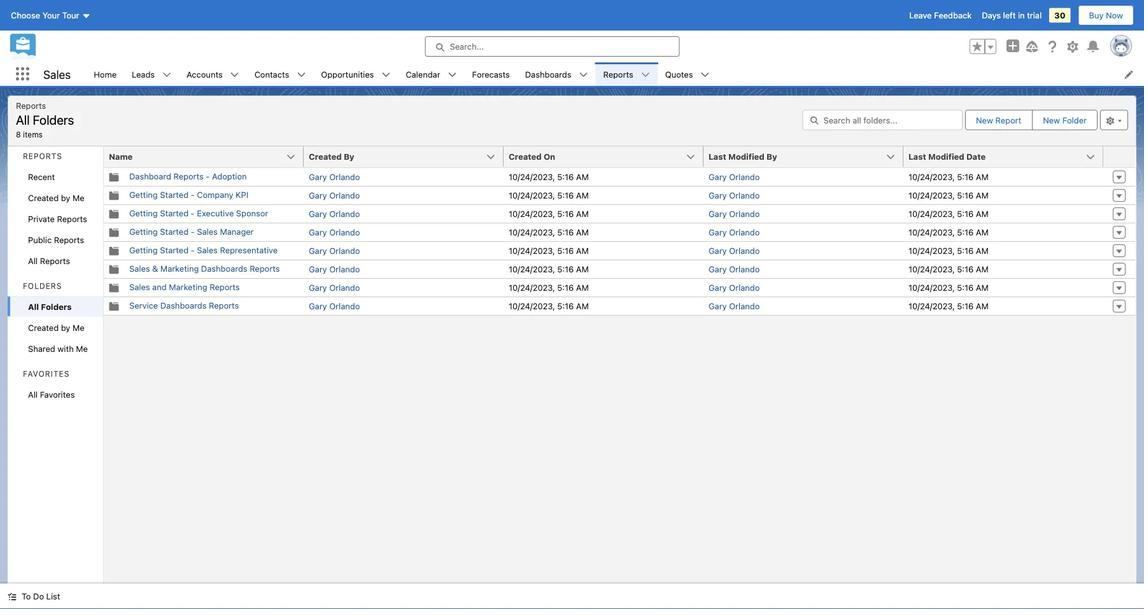 Task type: describe. For each thing, give the bounding box(es) containing it.
8
[[16, 130, 21, 139]]

new for new report
[[977, 115, 994, 125]]

home link
[[86, 62, 124, 86]]

created by me link for private
[[8, 187, 103, 208]]

all inside reports all folders 8 items
[[16, 112, 30, 127]]

text default image right all reports "link"
[[109, 246, 119, 256]]

text default image left &
[[109, 265, 119, 275]]

private reports link
[[8, 208, 103, 229]]

Search all folders... text field
[[803, 110, 963, 130]]

choose
[[11, 11, 40, 20]]

all for all favorites
[[28, 390, 38, 400]]

leave feedback
[[910, 11, 972, 20]]

dashboard reports - adoption
[[129, 172, 247, 181]]

created inside cell
[[309, 152, 342, 162]]

all folders
[[28, 302, 72, 312]]

sales for sales & marketing dashboards reports
[[129, 264, 150, 274]]

0 vertical spatial favorites
[[23, 370, 70, 379]]

trial
[[1028, 11, 1043, 20]]

buy now
[[1090, 11, 1124, 20]]

name cell
[[104, 147, 312, 168]]

by for reports
[[61, 193, 70, 203]]

last modified by cell
[[704, 147, 912, 168]]

do
[[33, 592, 44, 602]]

quotes list item
[[658, 62, 718, 86]]

2 vertical spatial dashboards
[[160, 301, 207, 311]]

reports up public reports
[[57, 214, 87, 224]]

service dashboards reports
[[129, 301, 239, 311]]

quotes link
[[658, 62, 701, 86]]

sales and marketing reports
[[129, 283, 240, 292]]

reports all folders 8 items
[[16, 101, 74, 139]]

created on button
[[504, 147, 704, 167]]

marketing for &
[[160, 264, 199, 274]]

text default image right public reports
[[109, 228, 119, 238]]

buy
[[1090, 11, 1105, 20]]

to do list button
[[0, 584, 68, 610]]

search... button
[[425, 36, 680, 57]]

contacts link
[[247, 62, 297, 86]]

created inside "cell"
[[509, 152, 542, 162]]

created on cell
[[504, 147, 712, 168]]

private reports
[[28, 214, 87, 224]]

report
[[996, 115, 1022, 125]]

list containing home
[[86, 62, 1145, 86]]

folders inside reports all folders 8 items
[[33, 112, 74, 127]]

- for manager
[[191, 227, 195, 237]]

me for reports
[[73, 193, 84, 203]]

30
[[1055, 11, 1066, 20]]

home
[[94, 69, 117, 79]]

text default image inside the opportunities list item
[[382, 70, 391, 79]]

choose your tour
[[11, 11, 79, 20]]

getting for getting started - sales manager
[[129, 227, 158, 237]]

calendar
[[406, 69, 441, 79]]

text default image inside leads list item
[[163, 70, 171, 79]]

leave feedback link
[[910, 11, 972, 20]]

text default image inside 'accounts' list item
[[230, 70, 239, 79]]

reports down sales & marketing dashboards reports
[[209, 301, 239, 311]]

created by me link for shared
[[8, 317, 103, 338]]

accounts link
[[179, 62, 230, 86]]

last modified date button
[[904, 147, 1104, 167]]

reports inside reports all folders 8 items
[[16, 101, 46, 110]]

getting started - sales manager
[[129, 227, 254, 237]]

actions image
[[1104, 147, 1136, 167]]

text default image inside dashboards list item
[[579, 70, 588, 79]]

kpi
[[236, 190, 249, 200]]

text default image inside quotes list item
[[701, 70, 710, 79]]

adoption
[[212, 172, 247, 181]]

sales up getting started - sales representative link
[[197, 227, 218, 237]]

sales for sales and marketing reports
[[129, 283, 150, 292]]

all favorites
[[28, 390, 75, 400]]

accounts list item
[[179, 62, 247, 86]]

name
[[109, 152, 133, 162]]

reports inside "link"
[[40, 256, 70, 266]]

service dashboards reports link
[[129, 301, 239, 311]]

new folder
[[1044, 115, 1088, 125]]

1 vertical spatial favorites
[[40, 390, 75, 400]]

last modified by
[[709, 152, 778, 162]]

search...
[[450, 42, 484, 51]]

sponsor
[[236, 209, 268, 218]]

calendar link
[[398, 62, 448, 86]]

- for kpi
[[191, 190, 195, 200]]

to do list
[[22, 592, 60, 602]]

all for all folders
[[28, 302, 39, 312]]

sales & marketing dashboards reports link
[[129, 264, 280, 274]]

modified for date
[[929, 152, 965, 162]]

accounts
[[187, 69, 223, 79]]

buy now button
[[1079, 5, 1135, 25]]

folders inside all folders link
[[41, 302, 72, 312]]

executive
[[197, 209, 234, 218]]

days left in trial
[[983, 11, 1043, 20]]

in
[[1019, 11, 1026, 20]]

days
[[983, 11, 1002, 20]]

getting started - sales representative
[[129, 246, 278, 255]]

last for last modified date
[[909, 152, 927, 162]]

private
[[28, 214, 55, 224]]

tour
[[62, 11, 79, 20]]

with
[[58, 344, 74, 354]]

all for all reports
[[28, 256, 38, 266]]

shared with me
[[28, 344, 88, 354]]

and
[[152, 283, 167, 292]]

quotes
[[666, 69, 694, 79]]

text default image inside contacts "list item"
[[297, 70, 306, 79]]

getting started - sales manager link
[[129, 227, 254, 237]]

created by button
[[304, 147, 504, 167]]

new folder button
[[1033, 110, 1098, 130]]

modified for by
[[729, 152, 765, 162]]

new for new folder
[[1044, 115, 1061, 125]]

company
[[197, 190, 234, 200]]

forecasts
[[473, 69, 510, 79]]

created by cell
[[304, 147, 512, 168]]

feedback
[[935, 11, 972, 20]]

last modified date
[[909, 152, 986, 162]]

public reports link
[[8, 229, 103, 250]]

on
[[544, 152, 556, 162]]

date
[[967, 152, 986, 162]]

opportunities list item
[[314, 62, 398, 86]]

reports down private reports
[[54, 235, 84, 245]]

sales up sales & marketing dashboards reports link
[[197, 246, 218, 255]]

leads list item
[[124, 62, 179, 86]]

started for getting started - executive sponsor
[[160, 209, 189, 218]]

me for with
[[73, 323, 84, 333]]

dashboards inside list item
[[526, 69, 572, 79]]

public
[[28, 235, 52, 245]]

to
[[22, 592, 31, 602]]

all folders link
[[8, 296, 103, 317]]

getting started - company kpi link
[[129, 190, 249, 200]]

- for representative
[[191, 246, 195, 255]]

getting started - executive sponsor
[[129, 209, 268, 218]]

folder
[[1063, 115, 1088, 125]]

dashboards list item
[[518, 62, 596, 86]]



Task type: vqa. For each thing, say whether or not it's contained in the screenshot.
To Do List
yes



Task type: locate. For each thing, give the bounding box(es) containing it.
text default image
[[163, 70, 171, 79], [297, 70, 306, 79], [448, 70, 457, 79], [641, 70, 650, 79], [701, 70, 710, 79], [109, 191, 119, 201], [109, 209, 119, 220], [109, 265, 119, 275]]

1 getting from the top
[[129, 190, 158, 200]]

all inside all reports "link"
[[28, 256, 38, 266]]

by inside created by button
[[344, 152, 355, 162]]

1 vertical spatial dashboards
[[201, 264, 248, 274]]

list
[[46, 592, 60, 602]]

2 by from the top
[[61, 323, 70, 333]]

text default image left service in the left of the page
[[109, 302, 119, 312]]

1 horizontal spatial new
[[1044, 115, 1061, 125]]

forecasts link
[[465, 62, 518, 86]]

grid
[[104, 147, 1136, 316]]

last inside "button"
[[709, 152, 727, 162]]

- for sponsor
[[191, 209, 195, 218]]

contacts
[[255, 69, 289, 79]]

last for last modified by
[[709, 152, 727, 162]]

by
[[344, 152, 355, 162], [767, 152, 778, 162]]

manager
[[220, 227, 254, 237]]

dashboard
[[129, 172, 171, 181]]

by up private reports
[[61, 193, 70, 203]]

1 modified from the left
[[729, 152, 765, 162]]

reports list item
[[596, 62, 658, 86]]

created by me for reports
[[28, 193, 84, 203]]

started for getting started - company kpi
[[160, 190, 189, 200]]

last inside button
[[909, 152, 927, 162]]

-
[[206, 172, 210, 181], [191, 190, 195, 200], [191, 209, 195, 218], [191, 227, 195, 237], [191, 246, 195, 255]]

reports down representative
[[250, 264, 280, 274]]

2 last from the left
[[909, 152, 927, 162]]

text default image down name
[[109, 191, 119, 201]]

getting for getting started - executive sponsor
[[129, 209, 158, 218]]

2 new from the left
[[1044, 115, 1061, 125]]

items
[[23, 130, 43, 139]]

text default image right leads
[[163, 70, 171, 79]]

0 horizontal spatial last
[[709, 152, 727, 162]]

created by
[[309, 152, 355, 162]]

1 horizontal spatial by
[[767, 152, 778, 162]]

by inside the last modified by "button"
[[767, 152, 778, 162]]

4 getting from the top
[[129, 246, 158, 255]]

getting for getting started - sales representative
[[129, 246, 158, 255]]

contacts list item
[[247, 62, 314, 86]]

new report button
[[967, 111, 1032, 130]]

1 vertical spatial me
[[73, 323, 84, 333]]

0 vertical spatial dashboards
[[526, 69, 572, 79]]

all down the shared
[[28, 390, 38, 400]]

name button
[[104, 147, 304, 167]]

sales for sales
[[43, 67, 71, 81]]

now
[[1107, 11, 1124, 20]]

created by me
[[28, 193, 84, 203], [28, 323, 84, 333]]

text default image inside reports list item
[[641, 70, 650, 79]]

sales up reports all folders 8 items
[[43, 67, 71, 81]]

actions cell
[[1104, 147, 1136, 168]]

dashboard reports - adoption link
[[129, 172, 247, 181]]

2 vertical spatial me
[[76, 344, 88, 354]]

started for getting started - sales manager
[[160, 227, 189, 237]]

opportunities link
[[314, 62, 382, 86]]

marketing
[[160, 264, 199, 274], [169, 283, 207, 292]]

service
[[129, 301, 158, 311]]

text default image right private reports
[[109, 209, 119, 220]]

dashboards down the search... button
[[526, 69, 572, 79]]

your
[[42, 11, 60, 20]]

last modified by button
[[704, 147, 904, 167]]

created by me link up private reports
[[8, 187, 103, 208]]

0 vertical spatial created by me
[[28, 193, 84, 203]]

created by me down all folders link
[[28, 323, 84, 333]]

sales and marketing reports link
[[129, 283, 240, 292]]

reports
[[604, 69, 634, 79], [16, 101, 46, 110], [23, 152, 62, 161], [174, 172, 204, 181], [57, 214, 87, 224], [54, 235, 84, 245], [40, 256, 70, 266], [250, 264, 280, 274], [210, 283, 240, 292], [209, 301, 239, 311]]

getting started - company kpi
[[129, 190, 249, 200]]

3 getting from the top
[[129, 227, 158, 237]]

marketing up sales and marketing reports link
[[160, 264, 199, 274]]

text default image left to at the bottom
[[8, 593, 17, 602]]

1 by from the top
[[61, 193, 70, 203]]

&
[[152, 264, 158, 274]]

created by me up 'private reports' link
[[28, 193, 84, 203]]

0 horizontal spatial modified
[[729, 152, 765, 162]]

2 created by me from the top
[[28, 323, 84, 333]]

modified
[[729, 152, 765, 162], [929, 152, 965, 162]]

10/24/2023, 5:16 am
[[509, 172, 589, 182], [909, 172, 989, 182], [509, 191, 589, 200], [909, 191, 989, 200], [509, 209, 589, 219], [909, 209, 989, 219], [509, 228, 589, 237], [909, 228, 989, 237], [509, 246, 589, 256], [909, 246, 989, 256], [509, 265, 589, 274], [909, 265, 989, 274], [509, 283, 589, 293], [909, 283, 989, 293], [509, 302, 589, 311], [909, 302, 989, 311]]

1 created by me from the top
[[28, 193, 84, 203]]

1 horizontal spatial modified
[[929, 152, 965, 162]]

reports down sales & marketing dashboards reports link
[[210, 283, 240, 292]]

text default image left and
[[109, 283, 119, 293]]

marketing for and
[[169, 283, 207, 292]]

me right with
[[76, 344, 88, 354]]

by up with
[[61, 323, 70, 333]]

created by me link
[[8, 187, 103, 208], [8, 317, 103, 338]]

0 horizontal spatial new
[[977, 115, 994, 125]]

0 vertical spatial folders
[[33, 112, 74, 127]]

1 vertical spatial by
[[61, 323, 70, 333]]

favorites up all favorites
[[23, 370, 70, 379]]

- down dashboard reports - adoption
[[191, 190, 195, 200]]

1 by from the left
[[344, 152, 355, 162]]

dashboards down getting started - sales representative link
[[201, 264, 248, 274]]

text default image right the accounts
[[230, 70, 239, 79]]

2 modified from the left
[[929, 152, 965, 162]]

1 created by me link from the top
[[8, 187, 103, 208]]

folders up items
[[33, 112, 74, 127]]

2 started from the top
[[160, 209, 189, 218]]

leads
[[132, 69, 155, 79]]

1 vertical spatial created by me link
[[8, 317, 103, 338]]

folders up all folders
[[23, 282, 62, 291]]

text default image down name
[[109, 172, 119, 183]]

representative
[[220, 246, 278, 255]]

sales
[[43, 67, 71, 81], [197, 227, 218, 237], [197, 246, 218, 255], [129, 264, 150, 274], [129, 283, 150, 292]]

1 last from the left
[[709, 152, 727, 162]]

created on
[[509, 152, 556, 162]]

0 horizontal spatial by
[[344, 152, 355, 162]]

started down getting started - company kpi
[[160, 209, 189, 218]]

modified inside "button"
[[729, 152, 765, 162]]

text default image right the contacts
[[297, 70, 306, 79]]

started down "getting started - executive sponsor"
[[160, 227, 189, 237]]

sales & marketing dashboards reports
[[129, 264, 280, 274]]

dashboards link
[[518, 62, 579, 86]]

new
[[977, 115, 994, 125], [1044, 115, 1061, 125]]

gary orlando
[[309, 172, 360, 182], [709, 172, 760, 182], [309, 191, 360, 200], [709, 191, 760, 200], [309, 209, 360, 219], [709, 209, 760, 219], [309, 228, 360, 237], [709, 228, 760, 237], [309, 246, 360, 256], [709, 246, 760, 256], [309, 265, 360, 274], [709, 265, 760, 274], [309, 283, 360, 293], [709, 283, 760, 293], [309, 302, 360, 311], [709, 302, 760, 311]]

getting started - sales representative link
[[129, 246, 278, 255]]

by
[[61, 193, 70, 203], [61, 323, 70, 333]]

1 vertical spatial folders
[[23, 282, 62, 291]]

new left "folder"
[[1044, 115, 1061, 125]]

2 vertical spatial folders
[[41, 302, 72, 312]]

marketing up service dashboards reports on the left of page
[[169, 283, 207, 292]]

reports left "quotes"
[[604, 69, 634, 79]]

all
[[16, 112, 30, 127], [28, 256, 38, 266], [28, 302, 39, 312], [28, 390, 38, 400]]

list
[[86, 62, 1145, 86]]

text default image inside calendar list item
[[448, 70, 457, 79]]

recent
[[28, 172, 55, 182]]

public reports
[[28, 235, 84, 245]]

sales up service in the left of the page
[[129, 283, 150, 292]]

all up 8
[[16, 112, 30, 127]]

0 vertical spatial me
[[73, 193, 84, 203]]

2 by from the left
[[767, 152, 778, 162]]

created by me for with
[[28, 323, 84, 333]]

by for with
[[61, 323, 70, 333]]

- up getting started - sales manager link
[[191, 209, 195, 218]]

started down getting started - sales manager
[[160, 246, 189, 255]]

reports inside list item
[[604, 69, 634, 79]]

me inside shared with me link
[[76, 344, 88, 354]]

opportunities
[[321, 69, 374, 79]]

am
[[577, 172, 589, 182], [977, 172, 989, 182], [577, 191, 589, 200], [977, 191, 989, 200], [577, 209, 589, 219], [977, 209, 989, 219], [577, 228, 589, 237], [977, 228, 989, 237], [577, 246, 589, 256], [977, 246, 989, 256], [577, 265, 589, 274], [977, 265, 989, 274], [577, 283, 589, 293], [977, 283, 989, 293], [577, 302, 589, 311], [977, 302, 989, 311]]

- down getting started - sales manager
[[191, 246, 195, 255]]

calendar list item
[[398, 62, 465, 86]]

last modified date cell
[[904, 147, 1112, 168]]

1 new from the left
[[977, 115, 994, 125]]

0 vertical spatial created by me link
[[8, 187, 103, 208]]

text default image left "reports" link
[[579, 70, 588, 79]]

text default image left quotes link
[[641, 70, 650, 79]]

group
[[970, 39, 997, 54]]

dashboards down sales and marketing reports link
[[160, 301, 207, 311]]

text default image left calendar
[[382, 70, 391, 79]]

orlando
[[330, 172, 360, 182], [730, 172, 760, 182], [330, 191, 360, 200], [730, 191, 760, 200], [330, 209, 360, 219], [730, 209, 760, 219], [330, 228, 360, 237], [730, 228, 760, 237], [330, 246, 360, 256], [730, 246, 760, 256], [330, 265, 360, 274], [730, 265, 760, 274], [330, 283, 360, 293], [730, 283, 760, 293], [330, 302, 360, 311], [730, 302, 760, 311]]

1 vertical spatial marketing
[[169, 283, 207, 292]]

gary orlando link
[[309, 172, 360, 182], [709, 172, 760, 182], [309, 191, 360, 200], [709, 191, 760, 200], [309, 209, 360, 219], [709, 209, 760, 219], [309, 228, 360, 237], [709, 228, 760, 237], [309, 246, 360, 256], [709, 246, 760, 256], [309, 265, 360, 274], [709, 265, 760, 274], [309, 283, 360, 293], [709, 283, 760, 293], [309, 302, 360, 311], [709, 302, 760, 311]]

text default image right calendar
[[448, 70, 457, 79]]

favorites
[[23, 370, 70, 379], [40, 390, 75, 400]]

favorites down shared with me
[[40, 390, 75, 400]]

shared
[[28, 344, 55, 354]]

all up the shared
[[28, 302, 39, 312]]

getting for getting started - company kpi
[[129, 190, 158, 200]]

all inside all folders link
[[28, 302, 39, 312]]

1 started from the top
[[160, 190, 189, 200]]

2 created by me link from the top
[[8, 317, 103, 338]]

new report
[[977, 115, 1022, 125]]

all reports link
[[8, 250, 103, 271]]

me up private reports
[[73, 193, 84, 203]]

started down 'dashboard reports - adoption' link
[[160, 190, 189, 200]]

reports down public reports link
[[40, 256, 70, 266]]

text default image right "quotes"
[[701, 70, 710, 79]]

getting started - executive sponsor link
[[129, 209, 268, 218]]

1 vertical spatial created by me
[[28, 323, 84, 333]]

getting
[[129, 190, 158, 200], [129, 209, 158, 218], [129, 227, 158, 237], [129, 246, 158, 255]]

3 started from the top
[[160, 227, 189, 237]]

text default image inside to do list button
[[8, 593, 17, 602]]

folders up shared with me link
[[41, 302, 72, 312]]

0 vertical spatial by
[[61, 193, 70, 203]]

all inside all favorites link
[[28, 390, 38, 400]]

recent link
[[8, 166, 103, 187]]

sales left &
[[129, 264, 150, 274]]

created by me link up shared with me
[[8, 317, 103, 338]]

grid containing name
[[104, 147, 1136, 316]]

me up with
[[73, 323, 84, 333]]

1 horizontal spatial last
[[909, 152, 927, 162]]

reports up getting started - company kpi link
[[174, 172, 204, 181]]

text default image
[[230, 70, 239, 79], [382, 70, 391, 79], [579, 70, 588, 79], [109, 172, 119, 183], [109, 228, 119, 238], [109, 246, 119, 256], [109, 283, 119, 293], [109, 302, 119, 312], [8, 593, 17, 602]]

modified inside button
[[929, 152, 965, 162]]

reports up recent
[[23, 152, 62, 161]]

reports link
[[596, 62, 641, 86]]

reports up items
[[16, 101, 46, 110]]

- down 'name' cell on the top left of page
[[206, 172, 210, 181]]

all down public
[[28, 256, 38, 266]]

me
[[73, 193, 84, 203], [73, 323, 84, 333], [76, 344, 88, 354]]

2 getting from the top
[[129, 209, 158, 218]]

0 vertical spatial marketing
[[160, 264, 199, 274]]

left
[[1004, 11, 1017, 20]]

all favorites link
[[8, 384, 103, 405]]

all reports
[[28, 256, 70, 266]]

shared with me link
[[8, 338, 103, 359]]

started for getting started - sales representative
[[160, 246, 189, 255]]

4 started from the top
[[160, 246, 189, 255]]

- down getting started - executive sponsor link
[[191, 227, 195, 237]]

leads link
[[124, 62, 163, 86]]

new left report
[[977, 115, 994, 125]]

leave
[[910, 11, 932, 20]]



